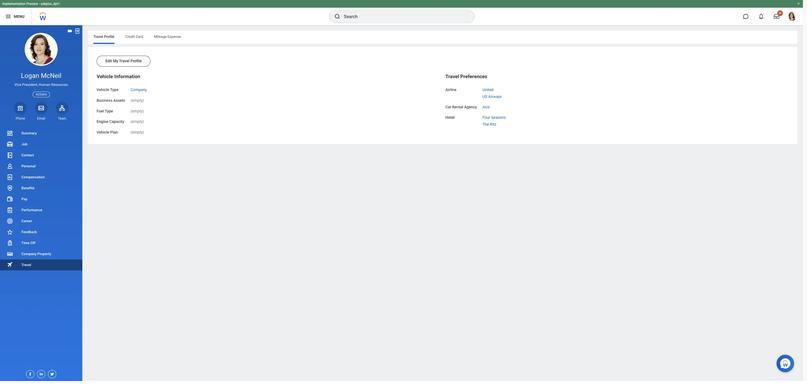 Task type: describe. For each thing, give the bounding box(es) containing it.
summary link
[[0, 128, 82, 139]]

agency
[[465, 105, 478, 109]]

pay link
[[0, 194, 82, 205]]

travel image
[[7, 262, 13, 268]]

pay image
[[7, 196, 13, 203]]

actions
[[36, 92, 47, 96]]

job image
[[7, 141, 13, 148]]

facebook image
[[26, 371, 32, 377]]

performance image
[[7, 207, 13, 214]]

airline
[[446, 88, 457, 92]]

linkedin image
[[37, 371, 43, 377]]

implementation
[[2, 2, 25, 6]]

items selected list for airline
[[483, 87, 511, 99]]

off
[[30, 241, 35, 245]]

edit
[[106, 59, 112, 63]]

twitter image
[[48, 371, 54, 377]]

vehicle for vehicle information
[[97, 74, 113, 79]]

email button
[[35, 102, 48, 121]]

compensation image
[[7, 174, 13, 181]]

united link
[[483, 87, 494, 92]]

preview
[[26, 2, 38, 6]]

personal image
[[7, 163, 13, 170]]

travel inside button
[[119, 59, 130, 63]]

career link
[[0, 216, 82, 227]]

time off
[[21, 241, 35, 245]]

company for company property
[[21, 252, 37, 256]]

adeptai_dpt1
[[41, 2, 60, 6]]

company link
[[131, 87, 147, 92]]

team logan mcneil element
[[56, 116, 68, 121]]

email
[[37, 117, 45, 121]]

president,
[[22, 83, 38, 87]]

fuel type
[[97, 109, 113, 113]]

company property
[[21, 252, 51, 256]]

type for vehicle type
[[110, 88, 119, 92]]

my
[[113, 59, 118, 63]]

contact
[[21, 153, 34, 157]]

vehicle information button
[[97, 74, 140, 79]]

the
[[483, 122, 489, 127]]

hotel
[[446, 115, 455, 120]]

feedback
[[21, 230, 37, 234]]

career image
[[7, 218, 13, 225]]

travel for travel preferences
[[446, 74, 460, 79]]

compensation
[[21, 175, 45, 179]]

vehicle type
[[97, 88, 119, 92]]

rental
[[453, 105, 464, 109]]

actions button
[[33, 92, 50, 97]]

email logan mcneil element
[[35, 116, 48, 121]]

information
[[114, 74, 140, 79]]

job link
[[0, 139, 82, 150]]

summary image
[[7, 130, 13, 137]]

ritz
[[490, 122, 497, 127]]

company property image
[[7, 251, 13, 258]]

travel preferences
[[446, 74, 488, 79]]

vehicle information
[[97, 74, 140, 79]]

type for fuel type
[[105, 109, 113, 113]]

tag image
[[67, 28, 73, 34]]

mcneil
[[41, 72, 61, 80]]

avis link
[[483, 104, 490, 109]]

expense
[[168, 35, 181, 39]]

phone logan mcneil element
[[14, 116, 27, 121]]

team
[[58, 117, 66, 121]]

the ritz
[[483, 122, 497, 127]]

plan
[[110, 130, 118, 135]]

car rental agency
[[446, 105, 478, 109]]

travel for travel
[[21, 263, 31, 267]]

property
[[37, 252, 51, 256]]

business
[[97, 98, 112, 103]]

logan
[[21, 72, 39, 80]]

close environment banner image
[[798, 2, 801, 5]]

(empty) for fuel type
[[131, 109, 144, 113]]

mileage expense
[[154, 35, 181, 39]]

benefits image
[[7, 185, 13, 192]]

contact link
[[0, 150, 82, 161]]

search image
[[334, 13, 341, 20]]

fuel
[[97, 109, 104, 113]]

us airways link
[[483, 93, 502, 99]]

engine
[[97, 120, 108, 124]]

career
[[21, 219, 32, 223]]

time
[[21, 241, 30, 245]]

job
[[21, 142, 27, 146]]

airways
[[489, 94, 502, 99]]

list containing summary
[[0, 128, 82, 271]]

profile logan mcneil image
[[788, 12, 797, 22]]

implementation preview -   adeptai_dpt1
[[2, 2, 60, 6]]

summary
[[21, 131, 37, 135]]

us
[[483, 94, 488, 99]]



Task type: vqa. For each thing, say whether or not it's contained in the screenshot.
(United within the WHITE (UNITED STATES OF AMERICA)
no



Task type: locate. For each thing, give the bounding box(es) containing it.
travel link
[[0, 260, 82, 271]]

3 (empty) from the top
[[131, 120, 144, 124]]

type
[[110, 88, 119, 92], [105, 109, 113, 113]]

2 (empty) from the top
[[131, 109, 144, 113]]

compensation link
[[0, 172, 82, 183]]

mileage
[[154, 35, 167, 39]]

1 horizontal spatial company
[[131, 88, 147, 92]]

company down information
[[131, 88, 147, 92]]

seasons
[[492, 115, 506, 120]]

2 vehicle from the top
[[97, 88, 109, 92]]

(empty) for business assets
[[131, 98, 144, 103]]

four
[[483, 115, 491, 120]]

items selected list for hotel
[[483, 114, 515, 127]]

travel inside navigation pane 'region'
[[21, 263, 31, 267]]

travel preferences group
[[446, 73, 790, 127]]

company
[[131, 88, 147, 92], [21, 252, 37, 256]]

tab list containing travel profile
[[88, 31, 798, 44]]

preferences
[[461, 74, 488, 79]]

1 horizontal spatial profile
[[131, 59, 142, 63]]

vice
[[14, 83, 21, 87]]

0 vertical spatial type
[[110, 88, 119, 92]]

1 vehicle from the top
[[97, 74, 113, 79]]

1 vertical spatial profile
[[131, 59, 142, 63]]

four seasons link
[[483, 114, 506, 120]]

time off link
[[0, 238, 82, 249]]

card
[[136, 35, 143, 39]]

feedback image
[[7, 229, 13, 236]]

personal
[[21, 164, 36, 168]]

justify image
[[5, 13, 12, 20]]

us airways
[[483, 94, 502, 99]]

1 vertical spatial type
[[105, 109, 113, 113]]

3 vehicle from the top
[[97, 130, 109, 135]]

mail image
[[38, 105, 45, 112]]

pay
[[21, 197, 27, 201]]

profile left credit
[[104, 35, 114, 39]]

united
[[483, 88, 494, 92]]

1 items selected list from the top
[[483, 87, 511, 99]]

list
[[0, 128, 82, 271]]

30
[[779, 12, 783, 15]]

personal link
[[0, 161, 82, 172]]

profile up information
[[131, 59, 142, 63]]

inbox large image
[[775, 14, 780, 19]]

profile
[[104, 35, 114, 39], [131, 59, 142, 63]]

benefits
[[21, 186, 35, 190]]

credit card
[[125, 35, 143, 39]]

car
[[446, 105, 452, 109]]

(empty) for vehicle plan
[[131, 130, 144, 135]]

1 (empty) from the top
[[131, 98, 144, 103]]

travel inside group
[[446, 74, 460, 79]]

resources
[[51, 83, 68, 87]]

tab list
[[88, 31, 798, 44]]

company inside vehicle information group
[[131, 88, 147, 92]]

company for company
[[131, 88, 147, 92]]

1 vertical spatial company
[[21, 252, 37, 256]]

menu
[[14, 14, 25, 19]]

the ritz link
[[483, 121, 497, 127]]

vehicle
[[97, 74, 113, 79], [97, 88, 109, 92], [97, 130, 109, 135]]

0 horizontal spatial profile
[[104, 35, 114, 39]]

vehicle for vehicle type
[[97, 88, 109, 92]]

company down time off
[[21, 252, 37, 256]]

view printable version (pdf) image
[[74, 28, 81, 34]]

contact image
[[7, 152, 13, 159]]

2 items selected list from the top
[[483, 114, 515, 127]]

0 vertical spatial profile
[[104, 35, 114, 39]]

type right fuel
[[105, 109, 113, 113]]

human
[[39, 83, 50, 87]]

profile inside button
[[131, 59, 142, 63]]

(empty)
[[131, 98, 144, 103], [131, 109, 144, 113], [131, 120, 144, 124], [131, 130, 144, 135]]

engine capacity
[[97, 120, 124, 124]]

items selected list containing united
[[483, 87, 511, 99]]

phone
[[16, 117, 25, 121]]

(empty) for engine capacity
[[131, 120, 144, 124]]

avis
[[483, 105, 490, 109]]

company property link
[[0, 249, 82, 260]]

vice president, human resources
[[14, 83, 68, 87]]

vehicle information group
[[97, 73, 440, 135]]

vehicle up business
[[97, 88, 109, 92]]

phone image
[[16, 105, 24, 112]]

credit
[[125, 35, 135, 39]]

edit my travel profile button
[[97, 56, 151, 67]]

30 button
[[771, 10, 784, 23]]

vehicle down engine
[[97, 130, 109, 135]]

1 vertical spatial vehicle
[[97, 88, 109, 92]]

1 vertical spatial items selected list
[[483, 114, 515, 127]]

team link
[[56, 102, 68, 121]]

assets
[[113, 98, 125, 103]]

vehicle up the vehicle type at the left of page
[[97, 74, 113, 79]]

notifications large image
[[759, 14, 765, 19]]

vehicle for vehicle plan
[[97, 130, 109, 135]]

company inside list
[[21, 252, 37, 256]]

menu banner
[[0, 0, 804, 25]]

travel preferences button
[[446, 74, 488, 79]]

logan mcneil
[[21, 72, 61, 80]]

time off image
[[7, 240, 13, 247]]

0 horizontal spatial company
[[21, 252, 37, 256]]

menu button
[[0, 8, 32, 25]]

feedback link
[[0, 227, 82, 238]]

benefits link
[[0, 183, 82, 194]]

four seasons
[[483, 115, 506, 120]]

travel profile
[[93, 35, 114, 39]]

items selected list containing four seasons
[[483, 114, 515, 127]]

type up business assets
[[110, 88, 119, 92]]

vehicle plan
[[97, 130, 118, 135]]

performance
[[21, 208, 42, 212]]

-
[[39, 2, 40, 6]]

performance link
[[0, 205, 82, 216]]

0 vertical spatial company
[[131, 88, 147, 92]]

4 (empty) from the top
[[131, 130, 144, 135]]

items selected list
[[483, 87, 511, 99], [483, 114, 515, 127]]

navigation pane region
[[0, 25, 82, 382]]

travel for travel profile
[[93, 35, 103, 39]]

Search Workday  search field
[[344, 10, 464, 23]]

capacity
[[109, 120, 124, 124]]

2 vertical spatial vehicle
[[97, 130, 109, 135]]

business assets
[[97, 98, 125, 103]]

edit my travel profile
[[106, 59, 142, 63]]

travel
[[93, 35, 103, 39], [119, 59, 130, 63], [446, 74, 460, 79], [21, 263, 31, 267]]

0 vertical spatial items selected list
[[483, 87, 511, 99]]

0 vertical spatial vehicle
[[97, 74, 113, 79]]

view team image
[[59, 105, 65, 112]]



